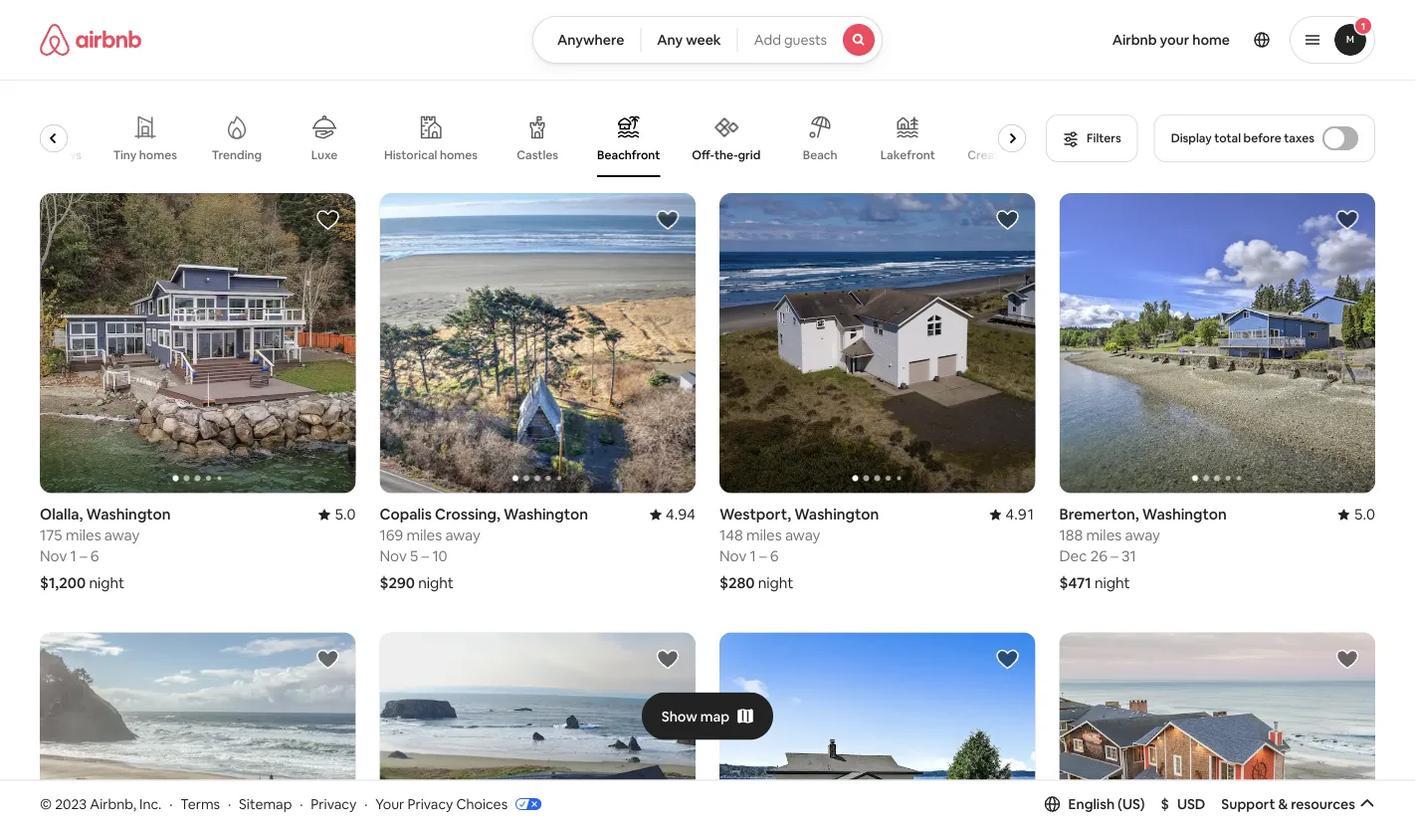 Task type: locate. For each thing, give the bounding box(es) containing it.
show map
[[662, 708, 730, 725]]

away inside copalis crossing, washington 169 miles away nov 5 – 10 $290 night
[[445, 526, 481, 545]]

copalis
[[380, 505, 432, 524]]

0 horizontal spatial homes
[[139, 147, 177, 163]]

2 privacy from the left
[[408, 795, 453, 813]]

4 night from the left
[[1095, 574, 1131, 593]]

profile element
[[907, 0, 1376, 80]]

terms
[[181, 795, 220, 813]]

washington inside bremerton, washington 188 miles away dec 26 – 31 $471 night
[[1143, 505, 1227, 524]]

add to wishlist: bremerton, washington image
[[1336, 208, 1360, 232]]

homes
[[440, 147, 478, 163], [139, 147, 177, 163]]

1
[[1362, 19, 1366, 32], [70, 547, 76, 566], [750, 547, 757, 566]]

0 horizontal spatial nov
[[40, 547, 67, 566]]

– inside westport, washington 148 miles away nov 1 – 6 $280 night
[[760, 547, 767, 566]]

show
[[662, 708, 698, 725]]

miles down bremerton,
[[1087, 526, 1122, 545]]

1 away from the left
[[104, 526, 140, 545]]

1 night from the left
[[89, 574, 125, 593]]

the-
[[715, 147, 738, 163]]

miles up 5
[[407, 526, 442, 545]]

beach
[[803, 147, 838, 163]]

3 away from the left
[[786, 526, 821, 545]]

6 inside westport, washington 148 miles away nov 1 – 6 $280 night
[[771, 547, 779, 566]]

2 miles from the left
[[407, 526, 442, 545]]

washington right crossing,
[[504, 505, 588, 524]]

miles inside olalla, washington 175 miles away nov 1 – 6 $1,200 night
[[66, 526, 101, 545]]

night right "$280"
[[758, 574, 794, 593]]

add guests button
[[737, 16, 883, 64]]

2 – from the left
[[422, 547, 429, 566]]

6 inside olalla, washington 175 miles away nov 1 – 6 $1,200 night
[[90, 547, 99, 566]]

resources
[[1292, 795, 1356, 813]]

bremerton,
[[1060, 505, 1140, 524]]

·
[[169, 795, 173, 813], [228, 795, 231, 813], [300, 795, 303, 813], [365, 795, 368, 813]]

(us)
[[1118, 795, 1146, 813]]

5.0 for olalla, washington 175 miles away nov 1 – 6 $1,200 night
[[335, 505, 356, 524]]

washington for 175 miles away
[[86, 505, 171, 524]]

washington for 188 miles away
[[1143, 505, 1227, 524]]

any
[[657, 31, 683, 49]]

· right inc.
[[169, 795, 173, 813]]

olalla,
[[40, 505, 83, 524]]

night down 10
[[418, 574, 454, 593]]

2 6 from the left
[[771, 547, 779, 566]]

175
[[40, 526, 62, 545]]

2 5.0 from the left
[[1355, 505, 1376, 524]]

nov left 5
[[380, 547, 407, 566]]

– inside copalis crossing, washington 169 miles away nov 5 – 10 $290 night
[[422, 547, 429, 566]]

miles for olalla,
[[66, 526, 101, 545]]

westport,
[[720, 505, 792, 524]]

– for 188
[[1111, 547, 1119, 566]]

spaces
[[1018, 147, 1058, 163]]

airbnb your home
[[1113, 31, 1231, 49]]

5.0
[[335, 505, 356, 524], [1355, 505, 1376, 524]]

miles inside copalis crossing, washington 169 miles away nov 5 – 10 $290 night
[[407, 526, 442, 545]]

miles inside bremerton, washington 188 miles away dec 26 – 31 $471 night
[[1087, 526, 1122, 545]]

night inside westport, washington 148 miles away nov 1 – 6 $280 night
[[758, 574, 794, 593]]

1 washington from the left
[[86, 505, 171, 524]]

night inside olalla, washington 175 miles away nov 1 – 6 $1,200 night
[[89, 574, 125, 593]]

nov down 175
[[40, 547, 67, 566]]

night inside bremerton, washington 188 miles away dec 26 – 31 $471 night
[[1095, 574, 1131, 593]]

nov inside olalla, washington 175 miles away nov 1 – 6 $1,200 night
[[40, 547, 67, 566]]

night inside copalis crossing, washington 169 miles away nov 5 – 10 $290 night
[[418, 574, 454, 593]]

group
[[0, 100, 1058, 177], [40, 193, 356, 493], [380, 193, 696, 493], [720, 193, 1036, 493], [1060, 193, 1376, 493], [40, 633, 356, 828], [380, 633, 696, 828], [720, 633, 1036, 828], [1060, 633, 1376, 828]]

– down westport, on the bottom right
[[760, 547, 767, 566]]

away inside bremerton, washington 188 miles away dec 26 – 31 $471 night
[[1126, 526, 1161, 545]]

4 away from the left
[[1126, 526, 1161, 545]]

4 · from the left
[[365, 795, 368, 813]]

english (us) button
[[1045, 795, 1146, 813]]

©
[[40, 795, 52, 813]]

privacy right the your
[[408, 795, 453, 813]]

homes right the tiny
[[139, 147, 177, 163]]

– inside olalla, washington 175 miles away nov 1 – 6 $1,200 night
[[80, 547, 87, 566]]

anywhere
[[557, 31, 625, 49]]

away inside westport, washington 148 miles away nov 1 – 6 $280 night
[[786, 526, 821, 545]]

4 – from the left
[[1111, 547, 1119, 566]]

away down westport, on the bottom right
[[786, 526, 821, 545]]

· left privacy link
[[300, 795, 303, 813]]

beachfront
[[598, 147, 660, 163]]

1 privacy from the left
[[311, 795, 357, 813]]

1 nov from the left
[[40, 547, 67, 566]]

luxe
[[311, 147, 338, 163]]

display total before taxes button
[[1155, 115, 1376, 162]]

washington inside copalis crossing, washington 169 miles away nov 5 – 10 $290 night
[[504, 505, 588, 524]]

homes right historical
[[440, 147, 478, 163]]

away down crossing,
[[445, 526, 481, 545]]

– right 5
[[422, 547, 429, 566]]

1 5.0 from the left
[[335, 505, 356, 524]]

away up 31
[[1126, 526, 1161, 545]]

washington inside westport, washington 148 miles away nov 1 – 6 $280 night
[[795, 505, 879, 524]]

night right $1,200
[[89, 574, 125, 593]]

2 horizontal spatial 1
[[1362, 19, 1366, 32]]

nov inside westport, washington 148 miles away nov 1 – 6 $280 night
[[720, 547, 747, 566]]

1 – from the left
[[80, 547, 87, 566]]

washington right bremerton,
[[1143, 505, 1227, 524]]

– inside bremerton, washington 188 miles away dec 26 – 31 $471 night
[[1111, 547, 1119, 566]]

1 inside westport, washington 148 miles away nov 1 – 6 $280 night
[[750, 547, 757, 566]]

2 washington from the left
[[504, 505, 588, 524]]

0 horizontal spatial 1
[[70, 547, 76, 566]]

3 washington from the left
[[795, 505, 879, 524]]

historical homes
[[384, 147, 478, 163]]

total
[[1215, 130, 1242, 146]]

night
[[89, 574, 125, 593], [418, 574, 454, 593], [758, 574, 794, 593], [1095, 574, 1131, 593]]

1 horizontal spatial 1
[[750, 547, 757, 566]]

6
[[90, 547, 99, 566], [771, 547, 779, 566]]

1 horizontal spatial 6
[[771, 547, 779, 566]]

1 inside olalla, washington 175 miles away nov 1 – 6 $1,200 night
[[70, 547, 76, 566]]

1 for olalla, washington
[[70, 547, 76, 566]]

washington
[[86, 505, 171, 524], [504, 505, 588, 524], [795, 505, 879, 524], [1143, 505, 1227, 524]]

– left 31
[[1111, 547, 1119, 566]]

0 horizontal spatial 5.0
[[335, 505, 356, 524]]

1 6 from the left
[[90, 547, 99, 566]]

1 horizontal spatial privacy
[[408, 795, 453, 813]]

1 horizontal spatial homes
[[440, 147, 478, 163]]

3 miles from the left
[[747, 526, 782, 545]]

add to wishlist: lincoln city, oregon image
[[1336, 648, 1360, 672]]

terms link
[[181, 795, 220, 813]]

· left the your
[[365, 795, 368, 813]]

None search field
[[533, 16, 883, 64]]

tiny homes
[[113, 147, 177, 163]]

–
[[80, 547, 87, 566], [422, 547, 429, 566], [760, 547, 767, 566], [1111, 547, 1119, 566]]

grid
[[738, 147, 761, 163]]

miles down westport, on the bottom right
[[747, 526, 782, 545]]

1 inside dropdown button
[[1362, 19, 1366, 32]]

away for 188 miles away
[[1126, 526, 1161, 545]]

guests
[[785, 31, 827, 49]]

1 · from the left
[[169, 795, 173, 813]]

washington right olalla,
[[86, 505, 171, 524]]

washington inside olalla, washington 175 miles away nov 1 – 6 $1,200 night
[[86, 505, 171, 524]]

· right terms
[[228, 795, 231, 813]]

miles
[[66, 526, 101, 545], [407, 526, 442, 545], [747, 526, 782, 545], [1087, 526, 1122, 545]]

0 horizontal spatial 6
[[90, 547, 99, 566]]

washington right westport, on the bottom right
[[795, 505, 879, 524]]

3 nov from the left
[[720, 547, 747, 566]]

airbnb
[[1113, 31, 1158, 49]]

trending
[[212, 147, 262, 163]]

castles
[[517, 147, 559, 163]]

any week button
[[641, 16, 738, 64]]

miles for bremerton,
[[1087, 526, 1122, 545]]

before
[[1244, 130, 1282, 146]]

2 horizontal spatial nov
[[720, 547, 747, 566]]

add to wishlist: copalis crossing, washington image
[[656, 208, 680, 232]]

5.0 out of 5 average rating image
[[1339, 505, 1376, 524]]

display
[[1172, 130, 1212, 146]]

away
[[104, 526, 140, 545], [445, 526, 481, 545], [786, 526, 821, 545], [1126, 526, 1161, 545]]

0 horizontal spatial privacy
[[311, 795, 357, 813]]

2 away from the left
[[445, 526, 481, 545]]

night down 26
[[1095, 574, 1131, 593]]

2 nov from the left
[[380, 547, 407, 566]]

nov down 148
[[720, 547, 747, 566]]

usd
[[1178, 795, 1206, 813]]

away for 175 miles away
[[104, 526, 140, 545]]

choices
[[456, 795, 508, 813]]

4.94 out of 5 average rating image
[[650, 505, 696, 524]]

3 night from the left
[[758, 574, 794, 593]]

miles inside westport, washington 148 miles away nov 1 – 6 $280 night
[[747, 526, 782, 545]]

– up $1,200
[[80, 547, 87, 566]]

$280
[[720, 574, 755, 593]]

add to wishlist: westport, washington image
[[996, 208, 1020, 232]]

privacy left the your
[[311, 795, 357, 813]]

1 miles from the left
[[66, 526, 101, 545]]

your privacy choices
[[376, 795, 508, 813]]

1 horizontal spatial 5.0
[[1355, 505, 1376, 524]]

2 · from the left
[[228, 795, 231, 813]]

1 horizontal spatial nov
[[380, 547, 407, 566]]

2 night from the left
[[418, 574, 454, 593]]

airbnb your home link
[[1101, 19, 1243, 61]]

4 washington from the left
[[1143, 505, 1227, 524]]

miles down olalla,
[[66, 526, 101, 545]]

dec
[[1060, 547, 1088, 566]]

sitemap link
[[239, 795, 292, 813]]

away right 175
[[104, 526, 140, 545]]

creative spaces
[[968, 147, 1058, 163]]

148
[[720, 526, 743, 545]]

away inside olalla, washington 175 miles away nov 1 – 6 $1,200 night
[[104, 526, 140, 545]]

3 – from the left
[[760, 547, 767, 566]]

4 miles from the left
[[1087, 526, 1122, 545]]



Task type: vqa. For each thing, say whether or not it's contained in the screenshot.
Superhost
no



Task type: describe. For each thing, give the bounding box(es) containing it.
crossing,
[[435, 505, 501, 524]]

5.0 out of 5 average rating image
[[319, 505, 356, 524]]

5
[[410, 547, 419, 566]]

$
[[1162, 795, 1170, 813]]

views
[[50, 147, 81, 163]]

night for $471
[[1095, 574, 1131, 593]]

homes for historical homes
[[440, 147, 478, 163]]

4.91
[[1006, 505, 1036, 524]]

4.91 out of 5 average rating image
[[990, 505, 1036, 524]]

sitemap
[[239, 795, 292, 813]]

historical
[[384, 147, 438, 163]]

night for $1,200
[[89, 574, 125, 593]]

1 button
[[1290, 16, 1376, 64]]

off-
[[692, 147, 715, 163]]

copalis crossing, washington 169 miles away nov 5 – 10 $290 night
[[380, 505, 588, 593]]

3 · from the left
[[300, 795, 303, 813]]

$1,200
[[40, 574, 86, 593]]

6 for $1,200
[[90, 547, 99, 566]]

inc.
[[139, 795, 162, 813]]

week
[[686, 31, 722, 49]]

$290
[[380, 574, 415, 593]]

add to wishlist: belfair, washington image
[[996, 648, 1020, 672]]

5.0 for bremerton, washington 188 miles away dec 26 – 31 $471 night
[[1355, 505, 1376, 524]]

away for 148 miles away
[[786, 526, 821, 545]]

tiny
[[113, 147, 137, 163]]

show map button
[[642, 693, 774, 740]]

homes for tiny homes
[[139, 147, 177, 163]]

privacy link
[[311, 795, 357, 813]]

169
[[380, 526, 403, 545]]

26
[[1091, 547, 1108, 566]]

nov inside copalis crossing, washington 169 miles away nov 5 – 10 $290 night
[[380, 547, 407, 566]]

31
[[1122, 547, 1137, 566]]

miles for westport,
[[747, 526, 782, 545]]

support & resources
[[1222, 795, 1356, 813]]

airbnb,
[[90, 795, 136, 813]]

english
[[1069, 795, 1115, 813]]

westport, washington 148 miles away nov 1 – 6 $280 night
[[720, 505, 879, 593]]

amazing
[[0, 147, 47, 163]]

filters button
[[1047, 115, 1139, 162]]

off-the-grid
[[692, 147, 761, 163]]

bremerton, washington 188 miles away dec 26 – 31 $471 night
[[1060, 505, 1227, 593]]

add to wishlist: olalla, washington image
[[316, 208, 340, 232]]

amazing views
[[0, 147, 81, 163]]

– for 148
[[760, 547, 767, 566]]

your
[[376, 795, 405, 813]]

washington for 148 miles away
[[795, 505, 879, 524]]

add
[[754, 31, 781, 49]]

taxes
[[1285, 130, 1315, 146]]

olalla, washington 175 miles away nov 1 – 6 $1,200 night
[[40, 505, 171, 593]]

nov for 148
[[720, 547, 747, 566]]

2023
[[55, 795, 87, 813]]

4.94
[[666, 505, 696, 524]]

– for 175
[[80, 547, 87, 566]]

night for $280
[[758, 574, 794, 593]]

display total before taxes
[[1172, 130, 1315, 146]]

filters
[[1087, 130, 1122, 146]]

&
[[1279, 795, 1289, 813]]

add to wishlist: bandon, oregon image
[[656, 648, 680, 672]]

support & resources button
[[1222, 795, 1376, 813]]

your
[[1161, 31, 1190, 49]]

map
[[701, 708, 730, 725]]

10
[[433, 547, 448, 566]]

$471
[[1060, 574, 1092, 593]]

support
[[1222, 795, 1276, 813]]

1 for westport, washington
[[750, 547, 757, 566]]

lakefront
[[881, 147, 936, 163]]

$ usd
[[1162, 795, 1206, 813]]

your privacy choices link
[[376, 795, 542, 814]]

any week
[[657, 31, 722, 49]]

group containing amazing views
[[0, 100, 1058, 177]]

anywhere button
[[533, 16, 642, 64]]

188
[[1060, 526, 1084, 545]]

add guests
[[754, 31, 827, 49]]

english (us)
[[1069, 795, 1146, 813]]

add to wishlist: neskowin, oregon image
[[316, 648, 340, 672]]

terms · sitemap · privacy
[[181, 795, 357, 813]]

creative
[[968, 147, 1016, 163]]

© 2023 airbnb, inc. ·
[[40, 795, 173, 813]]

6 for $280
[[771, 547, 779, 566]]

nov for 175
[[40, 547, 67, 566]]

home
[[1193, 31, 1231, 49]]

none search field containing anywhere
[[533, 16, 883, 64]]



